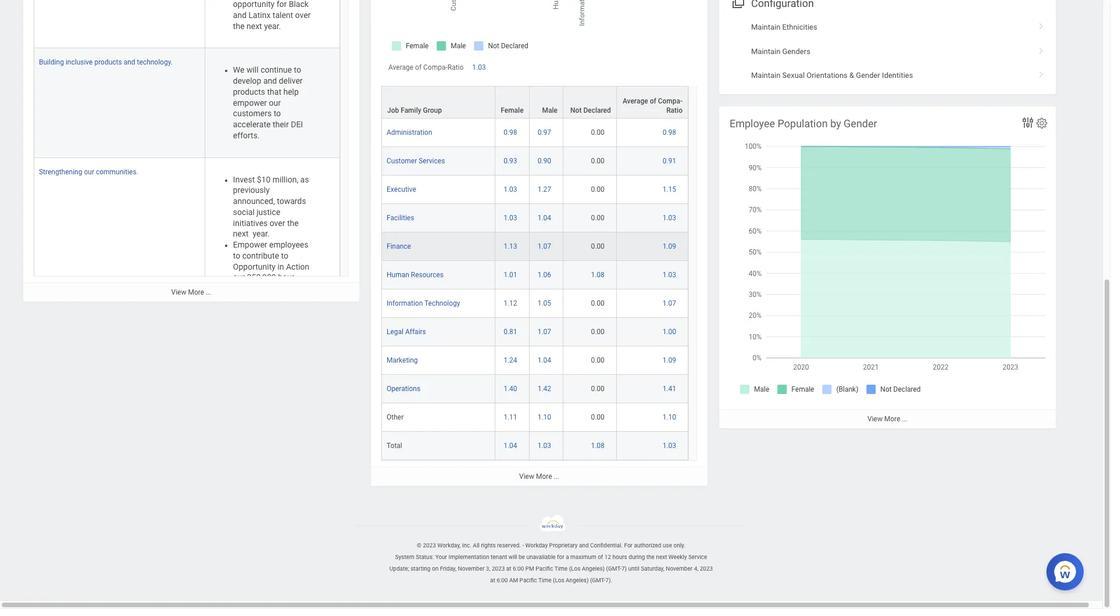Task type: locate. For each thing, give the bounding box(es) containing it.
1 vertical spatial view
[[867, 415, 883, 423]]

0 horizontal spatial 2023
[[423, 542, 436, 549]]

2 vertical spatial 1.07
[[538, 328, 551, 336]]

0.00 button for legal affairs
[[591, 327, 606, 337]]

8 0.00 button from the top
[[591, 356, 606, 365]]

2 1.09 from the top
[[663, 356, 676, 365]]

ratio up job family group popup button
[[448, 63, 464, 71]]

1 vertical spatial view more ...
[[867, 415, 908, 423]]

2023 right 3,
[[492, 566, 505, 572]]

... for 'our dei goals' element's 'view more ...' link
[[206, 288, 211, 296]]

2024.
[[279, 327, 299, 337]]

rights
[[481, 542, 496, 549]]

tenant
[[491, 554, 507, 560]]

legal affairs
[[387, 328, 426, 336]]

2 0.00 button from the top
[[591, 156, 606, 166]]

0 vertical spatial 1.08
[[591, 271, 605, 279]]

2023 right ©
[[423, 542, 436, 549]]

next inside the © 2023 workday, inc. all rights reserved. - workday proprietary and confidential. for authorized use only. system status: your implementation tenant will be unavailable for a maximum of 12 hours during the next weekly service update; starting on friday, november 3, 2023 at 6:00 pm pacific time (los angeles) (gmt-7) until saturday, november 4, 2023 at 6:00 am pacific time (los angeles) (gmt-7).
[[656, 554, 667, 560]]

2 1.09 button from the top
[[663, 356, 678, 365]]

5 0.00 from the top
[[591, 242, 605, 251]]

operations
[[387, 385, 420, 393]]

our dei goals element
[[23, 0, 359, 409]]

towards up skills- on the left top of the page
[[281, 284, 311, 293]]

the inside the © 2023 workday, inc. all rights reserved. - workday proprietary and confidential. for authorized use only. system status: your implementation tenant will be unavailable for a maximum of 12 hours during the next weekly service update; starting on friday, november 3, 2023 at 6:00 pm pacific time (los angeles) (gmt-7) until saturday, november 4, 2023 at 6:00 am pacific time (los angeles) (gmt-7).
[[646, 554, 655, 560]]

other
[[387, 413, 404, 422]]

0 vertical spatial average
[[388, 63, 413, 71]]

total element
[[387, 440, 402, 450]]

1.03 right average of compa-ratio
[[472, 63, 486, 71]]

1.13
[[504, 242, 517, 251]]

©
[[417, 542, 421, 549]]

strengthening
[[39, 168, 82, 176]]

row
[[34, 0, 340, 48], [381, 86, 688, 119], [381, 119, 688, 147], [381, 147, 688, 176], [34, 158, 340, 409], [381, 176, 688, 204], [381, 204, 688, 233], [381, 233, 688, 261], [381, 261, 688, 290], [381, 290, 688, 318], [381, 318, 688, 347], [381, 347, 688, 375], [381, 375, 688, 403], [381, 403, 688, 432], [381, 432, 688, 460]]

1 vertical spatial towards
[[281, 284, 311, 293]]

7 0.00 from the top
[[591, 328, 605, 336]]

2 vertical spatial view more ...
[[519, 473, 559, 481]]

2 maintain from the top
[[751, 47, 781, 56]]

1 0.00 from the top
[[591, 128, 605, 137]]

0 vertical spatial more
[[188, 288, 204, 296]]

1.08 button for 1.03
[[591, 441, 606, 451]]

will
[[246, 65, 259, 75], [509, 554, 517, 560]]

1 horizontal spatial at
[[506, 566, 511, 572]]

1.07 down '1.05' button
[[538, 328, 551, 336]]

0.00 for operations
[[591, 385, 605, 393]]

1.09 for 1.04
[[663, 356, 676, 365]]

1.41
[[663, 385, 676, 393]]

1.09 down the 1.15 button at right
[[663, 242, 676, 251]]

of for average of compa- ratio
[[650, 97, 656, 105]]

1 vertical spatial will
[[509, 554, 517, 560]]

0.91 button
[[663, 156, 678, 166]]

1 november from the left
[[458, 566, 485, 572]]

1.09 button for 1.04
[[663, 356, 678, 365]]

4,
[[694, 566, 698, 572]]

10 0.00 from the top
[[591, 413, 605, 422]]

compa- for average of compa- ratio
[[658, 97, 683, 105]]

1 vertical spatial compa-
[[658, 97, 683, 105]]

the right over
[[287, 218, 299, 228]]

1 horizontal spatial ratio
[[666, 106, 683, 115]]

0 vertical spatial next
[[233, 229, 249, 239]]

2 vertical spatial maintain
[[751, 71, 781, 80]]

1.04 for 1.03
[[538, 214, 551, 222]]

1 vertical spatial 1.09 button
[[663, 356, 678, 365]]

... inside employee population by gender element
[[902, 415, 908, 423]]

1 vertical spatial maintain
[[751, 47, 781, 56]]

1.07
[[538, 242, 551, 251], [663, 299, 676, 308], [538, 328, 551, 336]]

chevron right image inside maintain ethnicities link
[[1034, 19, 1049, 30]]

row containing legal affairs
[[381, 318, 688, 347]]

a
[[566, 554, 569, 560]]

by right population
[[830, 117, 841, 129]]

0 horizontal spatial 6:00
[[497, 577, 508, 584]]

our down "that"
[[269, 98, 281, 107]]

0 horizontal spatial 0.98
[[504, 128, 517, 137]]

maintain sexual orientations & gender identities
[[751, 71, 913, 80]]

1.09
[[663, 242, 676, 251], [663, 356, 676, 365]]

next inside invest $10 million, as previously announced, towards social justice initiatives over the next  year. empower employees to contribute to opportunity in action our 250,000 hour commitment towards mentoring and skills- based volunteering in communities around the globe by 2024.
[[233, 229, 249, 239]]

pacific down unavailable
[[536, 566, 553, 572]]

the left globe
[[233, 327, 245, 337]]

2 horizontal spatial more
[[884, 415, 900, 423]]

0 horizontal spatial (gmt-
[[590, 577, 605, 584]]

at up am
[[506, 566, 511, 572]]

finance link
[[387, 240, 411, 251]]

compa-ratio by job family group & gender element
[[371, 0, 708, 486]]

1 vertical spatial ...
[[902, 415, 908, 423]]

configure employee population by gender image
[[1036, 117, 1048, 129]]

2 0.00 from the top
[[591, 157, 605, 165]]

time down for
[[555, 566, 568, 572]]

1 horizontal spatial of
[[598, 554, 603, 560]]

reserved.
[[497, 542, 521, 549]]

0 vertical spatial in
[[278, 262, 284, 271]]

0 vertical spatial 1.07
[[538, 242, 551, 251]]

2 chevron right image from the top
[[1034, 67, 1049, 78]]

2 vertical spatial our
[[233, 273, 245, 282]]

1.03 button down 1.41 button
[[663, 441, 678, 451]]

our left "communities."
[[84, 168, 94, 176]]

3 0.00 from the top
[[591, 185, 605, 194]]

will up develop
[[246, 65, 259, 75]]

0.98 up '0.91'
[[663, 128, 676, 137]]

maintain for maintain sexual orientations & gender identities
[[751, 71, 781, 80]]

on
[[432, 566, 438, 572]]

and up maximum
[[579, 542, 589, 549]]

by inside invest $10 million, as previously announced, towards social justice initiatives over the next  year. empower employees to contribute to opportunity in action our 250,000 hour commitment towards mentoring and skills- based volunteering in communities around the globe by 2024.
[[269, 327, 277, 337]]

0 vertical spatial 1.09
[[663, 242, 676, 251]]

next down the "use"
[[656, 554, 667, 560]]

gender down &
[[844, 117, 877, 129]]

1.04 button down 1.27 button
[[538, 213, 553, 223]]

... inside compa-ratio by job family group & gender element
[[554, 473, 559, 481]]

1.08 for 1.06
[[591, 271, 605, 279]]

not declared
[[570, 106, 611, 115]]

6:00 left pm
[[513, 566, 524, 572]]

1.03 button
[[472, 63, 488, 72], [504, 185, 519, 194], [504, 213, 519, 223], [663, 213, 678, 223], [663, 270, 678, 280], [538, 441, 553, 451], [663, 441, 678, 451]]

marketing
[[387, 356, 418, 365]]

1 horizontal spatial view more ... link
[[371, 467, 708, 486]]

7 0.00 button from the top
[[591, 327, 606, 337]]

2 1.08 from the top
[[591, 442, 605, 450]]

1 vertical spatial 1.04 button
[[538, 356, 553, 365]]

0 horizontal spatial will
[[246, 65, 259, 75]]

1.04 up the 1.42
[[538, 356, 551, 365]]

view inside 'our dei goals' element
[[171, 288, 186, 296]]

2 0.98 button from the left
[[663, 128, 678, 137]]

2 horizontal spatial the
[[646, 554, 655, 560]]

0.98 down female
[[504, 128, 517, 137]]

next
[[233, 229, 249, 239], [656, 554, 667, 560]]

maintain left sexual
[[751, 71, 781, 80]]

chevron right image inside maintain sexual orientations & gender identities link
[[1034, 67, 1049, 78]]

view more ... link for compa-ratio by job family group & gender element
[[371, 467, 708, 486]]

ratio
[[448, 63, 464, 71], [666, 106, 683, 115]]

3 maintain from the top
[[751, 71, 781, 80]]

products right inclusive
[[94, 58, 122, 67]]

1.04 button
[[538, 213, 553, 223], [538, 356, 553, 365], [504, 441, 519, 451]]

compa- for average of compa-ratio
[[423, 63, 448, 71]]

0 horizontal spatial 1.10
[[538, 413, 551, 422]]

1.41 button
[[663, 384, 678, 394]]

view more ... inside compa-ratio by job family group & gender element
[[519, 473, 559, 481]]

status:
[[416, 554, 434, 560]]

more inside compa-ratio by job family group & gender element
[[536, 473, 552, 481]]

2 0.98 from the left
[[663, 128, 676, 137]]

1 vertical spatial 1.09
[[663, 356, 676, 365]]

products up empower on the left of page
[[233, 87, 265, 96]]

1 vertical spatial 1.08
[[591, 442, 605, 450]]

... for 'view more ...' link to the right
[[902, 415, 908, 423]]

0.00 button for administration
[[591, 128, 606, 137]]

1.07 up 1.06
[[538, 242, 551, 251]]

...
[[206, 288, 211, 296], [902, 415, 908, 423], [554, 473, 559, 481]]

1.05 button
[[538, 299, 553, 308]]

1.04 button up the 1.42
[[538, 356, 553, 365]]

the
[[287, 218, 299, 228], [233, 327, 245, 337], [646, 554, 655, 560]]

(los
[[569, 566, 580, 572], [553, 577, 564, 584]]

workday,
[[437, 542, 461, 549]]

1 horizontal spatial will
[[509, 554, 517, 560]]

1 1.08 from the top
[[591, 271, 605, 279]]

1 1.10 button from the left
[[538, 413, 553, 422]]

ratio up 0.91 button
[[666, 106, 683, 115]]

hour
[[278, 273, 294, 282]]

0 horizontal spatial more
[[188, 288, 204, 296]]

0.98 button down female
[[504, 128, 519, 137]]

products inside we will continue to develop and deliver products that help empower our customers to accelerate their dei efforts.
[[233, 87, 265, 96]]

1.15
[[663, 185, 676, 194]]

0 vertical spatial ...
[[206, 288, 211, 296]]

1 horizontal spatial ...
[[554, 473, 559, 481]]

1 horizontal spatial compa-
[[658, 97, 683, 105]]

row containing information technology
[[381, 290, 688, 318]]

0 vertical spatial 1.04
[[538, 214, 551, 222]]

1.09 button up 1.41
[[663, 356, 678, 365]]

more inside employee population by gender element
[[884, 415, 900, 423]]

average right not declared popup button
[[623, 97, 648, 105]]

1 horizontal spatial 1.10 button
[[663, 413, 678, 422]]

1.10 button down 1.41 button
[[663, 413, 678, 422]]

1.09 down 1.00 button
[[663, 356, 676, 365]]

at down 3,
[[490, 577, 495, 584]]

1 maintain from the top
[[751, 23, 781, 31]]

1 vertical spatial 1.07 button
[[663, 299, 678, 308]]

0 vertical spatial 1.04 button
[[538, 213, 553, 223]]

0 vertical spatial ratio
[[448, 63, 464, 71]]

2 vertical spatial view
[[519, 473, 534, 481]]

0 vertical spatial of
[[415, 63, 422, 71]]

maintain
[[751, 23, 781, 31], [751, 47, 781, 56], [751, 71, 781, 80]]

1 vertical spatial of
[[650, 97, 656, 105]]

1 horizontal spatial next
[[656, 554, 667, 560]]

1.03 down the 1.15 button at right
[[663, 214, 676, 222]]

0 vertical spatial 6:00
[[513, 566, 524, 572]]

1 horizontal spatial view more ...
[[519, 473, 559, 481]]

we will continue to develop and deliver products that help empower our customers to accelerate their dei efforts. row
[[34, 48, 340, 158]]

employee
[[730, 117, 775, 129]]

1.04 down 1.27 button
[[538, 214, 551, 222]]

0 vertical spatial angeles)
[[582, 566, 605, 572]]

workday assistant region
[[1047, 549, 1088, 591]]

1.40
[[504, 385, 517, 393]]

1 horizontal spatial 1.10
[[663, 413, 676, 422]]

0 horizontal spatial at
[[490, 577, 495, 584]]

1 0.00 button from the top
[[591, 128, 606, 137]]

0 vertical spatial chevron right image
[[1034, 19, 1049, 30]]

in up hour
[[278, 262, 284, 271]]

maintain down maintain ethnicities
[[751, 47, 781, 56]]

0.98 button up '0.91'
[[663, 128, 678, 137]]

will inside the © 2023 workday, inc. all rights reserved. - workday proprietary and confidential. for authorized use only. system status: your implementation tenant will be unavailable for a maximum of 12 hours during the next weekly service update; starting on friday, november 3, 2023 at 6:00 pm pacific time (los angeles) (gmt-7) until saturday, november 4, 2023 at 6:00 am pacific time (los angeles) (gmt-7).
[[509, 554, 517, 560]]

view more ... inside 'our dei goals' element
[[171, 288, 211, 296]]

9 0.00 button from the top
[[591, 384, 606, 394]]

1.07 up 1.00
[[663, 299, 676, 308]]

2 vertical spatial 1.07 button
[[538, 327, 553, 337]]

1.07 button down '1.05' button
[[538, 327, 553, 337]]

1.08 for 1.03
[[591, 442, 605, 450]]

(gmt- down 12
[[590, 577, 605, 584]]

0 horizontal spatial view more ...
[[171, 288, 211, 296]]

1.04 button down 1.11 button
[[504, 441, 519, 451]]

1.03 down 1.41 button
[[663, 442, 676, 450]]

(los down maximum
[[569, 566, 580, 572]]

1.07 button for 1.00
[[538, 327, 553, 337]]

chevron right image up chevron right image
[[1034, 19, 1049, 30]]

building
[[39, 58, 64, 67]]

1 horizontal spatial 0.98
[[663, 128, 676, 137]]

1.07 button up 1.00
[[663, 299, 678, 308]]

in down skills- on the left top of the page
[[304, 306, 310, 315]]

our down the opportunity
[[233, 273, 245, 282]]

chevron right image for maintain ethnicities
[[1034, 19, 1049, 30]]

1.01
[[504, 271, 517, 279]]

1 horizontal spatial view
[[519, 473, 534, 481]]

update;
[[389, 566, 409, 572]]

0 horizontal spatial by
[[269, 327, 277, 337]]

empower
[[233, 240, 267, 250]]

0.00 for finance
[[591, 242, 605, 251]]

1 0.98 from the left
[[504, 128, 517, 137]]

0.00
[[591, 128, 605, 137], [591, 157, 605, 165], [591, 185, 605, 194], [591, 214, 605, 222], [591, 242, 605, 251], [591, 299, 605, 308], [591, 328, 605, 336], [591, 356, 605, 365], [591, 385, 605, 393], [591, 413, 605, 422]]

0 horizontal spatial ...
[[206, 288, 211, 296]]

gender right &
[[856, 71, 880, 80]]

row containing executive
[[381, 176, 688, 204]]

1.07 button up 1.06
[[538, 242, 553, 251]]

1.11 button
[[504, 413, 519, 422]]

view more ... link
[[23, 282, 359, 302], [719, 409, 1056, 428], [371, 467, 708, 486]]

1 vertical spatial 6:00
[[497, 577, 508, 584]]

0.00 for customer services
[[591, 157, 605, 165]]

1.07 for 1.00
[[538, 328, 551, 336]]

be
[[519, 554, 525, 560]]

compa- inside average of compa- ratio
[[658, 97, 683, 105]]

of inside average of compa- ratio
[[650, 97, 656, 105]]

3 0.00 button from the top
[[591, 185, 606, 194]]

marketing link
[[387, 354, 418, 365]]

angeles)
[[582, 566, 605, 572], [566, 577, 589, 584]]

1.03 down the 1.42 "button"
[[538, 442, 551, 450]]

2 november from the left
[[666, 566, 693, 572]]

1 horizontal spatial november
[[666, 566, 693, 572]]

1.04 down 1.11 button
[[504, 442, 517, 450]]

1.10 down 1.41 button
[[663, 413, 676, 422]]

maintain up "maintain genders"
[[751, 23, 781, 31]]

6 0.00 from the top
[[591, 299, 605, 308]]

0 vertical spatial 1.08 button
[[591, 270, 606, 280]]

cell
[[34, 0, 205, 48]]

0.00 for information technology
[[591, 299, 605, 308]]

empower
[[233, 98, 267, 107]]

1 1.08 button from the top
[[591, 270, 606, 280]]

saturday,
[[641, 566, 664, 572]]

building inclusive products and technology.
[[39, 58, 173, 67]]

row containing human resources
[[381, 261, 688, 290]]

1 vertical spatial view more ... link
[[719, 409, 1056, 428]]

1 horizontal spatial time
[[555, 566, 568, 572]]

male
[[542, 106, 558, 115]]

5 0.00 button from the top
[[591, 242, 606, 251]]

cell inside 'our dei goals' element
[[34, 0, 205, 48]]

view for 'our dei goals' element
[[171, 288, 186, 296]]

weekly
[[669, 554, 687, 560]]

2 horizontal spatial view
[[867, 415, 883, 423]]

view inside compa-ratio by job family group & gender element
[[519, 473, 534, 481]]

0 horizontal spatial ratio
[[448, 63, 464, 71]]

1.10 down the 1.42 "button"
[[538, 413, 551, 422]]

0 vertical spatial by
[[830, 117, 841, 129]]

9 0.00 from the top
[[591, 385, 605, 393]]

list
[[719, 15, 1056, 87]]

0 vertical spatial gender
[[856, 71, 880, 80]]

8 0.00 from the top
[[591, 356, 605, 365]]

1.03 button right average of compa-ratio
[[472, 63, 488, 72]]

to
[[294, 65, 301, 75], [274, 109, 281, 118], [233, 251, 240, 260], [281, 251, 288, 260]]

0 horizontal spatial the
[[233, 327, 245, 337]]

customer services link
[[387, 155, 445, 165]]

1.03 up 1.13
[[504, 214, 517, 222]]

0 vertical spatial view more ... link
[[23, 282, 359, 302]]

to up deliver
[[294, 65, 301, 75]]

0.98 for second 0.98 button
[[663, 128, 676, 137]]

0.00 button for marketing
[[591, 356, 606, 365]]

november down implementation
[[458, 566, 485, 572]]

of for average of compa-ratio
[[415, 63, 422, 71]]

2 vertical spatial the
[[646, 554, 655, 560]]

ratio for average of compa- ratio
[[666, 106, 683, 115]]

0 horizontal spatial 0.98 button
[[504, 128, 519, 137]]

0 horizontal spatial november
[[458, 566, 485, 572]]

2 vertical spatial ...
[[554, 473, 559, 481]]

1 1.09 from the top
[[663, 242, 676, 251]]

pacific down pm
[[520, 577, 537, 584]]

2 vertical spatial view more ... link
[[371, 467, 708, 486]]

job family group
[[387, 106, 442, 115]]

ratio inside average of compa- ratio
[[666, 106, 683, 115]]

legal affairs link
[[387, 326, 426, 336]]

4 0.00 button from the top
[[591, 213, 606, 223]]

chevron right image down chevron right image
[[1034, 67, 1049, 78]]

information technology
[[387, 299, 460, 308]]

1 vertical spatial more
[[884, 415, 900, 423]]

average inside average of compa- ratio
[[623, 97, 648, 105]]

and up volunteering
[[272, 295, 286, 304]]

menu group image
[[730, 0, 745, 11]]

1 horizontal spatial 0.98 button
[[663, 128, 678, 137]]

6:00 left am
[[497, 577, 508, 584]]

employee population by gender
[[730, 117, 877, 129]]

their
[[273, 120, 289, 129]]

2 horizontal spatial of
[[650, 97, 656, 105]]

november down weekly
[[666, 566, 693, 572]]

0.00 for marketing
[[591, 356, 605, 365]]

administration
[[387, 128, 432, 137]]

of inside the © 2023 workday, inc. all rights reserved. - workday proprietary and confidential. for authorized use only. system status: your implementation tenant will be unavailable for a maximum of 12 hours during the next weekly service update; starting on friday, november 3, 2023 at 6:00 pm pacific time (los angeles) (gmt-7) until saturday, november 4, 2023 at 6:00 am pacific time (los angeles) (gmt-7).
[[598, 554, 603, 560]]

footer
[[0, 515, 1102, 587]]

0.00 for administration
[[591, 128, 605, 137]]

time down unavailable
[[538, 577, 551, 584]]

0 horizontal spatial 1.10 button
[[538, 413, 553, 422]]

0 horizontal spatial products
[[94, 58, 122, 67]]

row containing average of compa- ratio
[[381, 86, 688, 119]]

million,
[[273, 175, 298, 184]]

... inside 'our dei goals' element
[[206, 288, 211, 296]]

executive
[[387, 185, 416, 194]]

2 horizontal spatial view more ... link
[[719, 409, 1056, 428]]

1 horizontal spatial more
[[536, 473, 552, 481]]

we will continue to develop and deliver products that help empower our customers to accelerate their dei efforts.
[[233, 65, 305, 140]]

by right globe
[[269, 327, 277, 337]]

1.03 button up 1.00
[[663, 270, 678, 280]]

chevron right image
[[1034, 19, 1049, 30], [1034, 67, 1049, 78]]

1 chevron right image from the top
[[1034, 19, 1049, 30]]

1.10 button down the 1.42 "button"
[[538, 413, 553, 422]]

0.98 for 2nd 0.98 button from right
[[504, 128, 517, 137]]

0.00 button
[[591, 128, 606, 137], [591, 156, 606, 166], [591, 185, 606, 194], [591, 213, 606, 223], [591, 242, 606, 251], [591, 299, 606, 308], [591, 327, 606, 337], [591, 356, 606, 365], [591, 384, 606, 394], [591, 413, 606, 422]]

0 vertical spatial towards
[[277, 197, 306, 206]]

0 vertical spatial time
[[555, 566, 568, 572]]

next up empower
[[233, 229, 249, 239]]

1 1.09 button from the top
[[663, 242, 678, 251]]

7).
[[605, 577, 612, 584]]

will left be
[[509, 554, 517, 560]]

1.09 button down the 1.15 button at right
[[663, 242, 678, 251]]

(los down for
[[553, 577, 564, 584]]

row containing administration
[[381, 119, 688, 147]]

more inside 'our dei goals' element
[[188, 288, 204, 296]]

view more ... link for 'our dei goals' element
[[23, 282, 359, 302]]

1.12 button
[[504, 299, 519, 308]]

1.04 button for 1.24
[[538, 356, 553, 365]]

towards down million,
[[277, 197, 306, 206]]

0 vertical spatial compa-
[[423, 63, 448, 71]]

invest
[[233, 175, 255, 184]]

average up 'job' on the top of the page
[[388, 63, 413, 71]]

4 0.00 from the top
[[591, 214, 605, 222]]

maintain genders link
[[719, 39, 1056, 63]]

average for average of compa- ratio
[[623, 97, 648, 105]]

implementation
[[449, 554, 489, 560]]

0 horizontal spatial (los
[[553, 577, 564, 584]]

0 vertical spatial will
[[246, 65, 259, 75]]

2 1.08 button from the top
[[591, 441, 606, 451]]

2023 right 4,
[[700, 566, 713, 572]]

and up "that"
[[263, 76, 277, 86]]

1.10 button
[[538, 413, 553, 422], [663, 413, 678, 422]]

6 0.00 button from the top
[[591, 299, 606, 308]]

the up saturday,
[[646, 554, 655, 560]]

of
[[415, 63, 422, 71], [650, 97, 656, 105], [598, 554, 603, 560]]

and left technology.
[[124, 58, 135, 67]]

footer containing © 2023 workday, inc. all rights reserved. - workday proprietary and confidential. for authorized use only. system status: your implementation tenant will be unavailable for a maximum of 12 hours during the next weekly service update; starting on friday, november 3, 2023 at 6:00 pm pacific time (los angeles) (gmt-7) until saturday, november 4, 2023 at 6:00 am pacific time (los angeles) (gmt-7).
[[0, 515, 1102, 587]]

we
[[233, 65, 244, 75]]

1 vertical spatial ratio
[[666, 106, 683, 115]]

(gmt- up 7).
[[606, 566, 622, 572]]

0 horizontal spatial next
[[233, 229, 249, 239]]



Task type: vqa. For each thing, say whether or not it's contained in the screenshot.


Task type: describe. For each thing, give the bounding box(es) containing it.
for
[[557, 554, 564, 560]]

2 vertical spatial 1.04
[[504, 442, 517, 450]]

0 horizontal spatial in
[[278, 262, 284, 271]]

justice
[[257, 208, 280, 217]]

your
[[435, 554, 447, 560]]

information
[[387, 299, 423, 308]]

1.03 down 0.93 button
[[504, 185, 517, 194]]

maintain sexual orientations & gender identities link
[[719, 63, 1056, 87]]

employee population by gender element
[[719, 106, 1056, 428]]

family
[[401, 106, 421, 115]]

row containing operations
[[381, 375, 688, 403]]

0 vertical spatial pacific
[[536, 566, 553, 572]]

technology
[[424, 299, 460, 308]]

0.91
[[663, 157, 676, 165]]

operations link
[[387, 383, 420, 393]]

1.24
[[504, 356, 517, 365]]

1.11
[[504, 413, 517, 422]]

population
[[778, 117, 828, 129]]

communities.
[[96, 168, 138, 176]]

1.03 up 1.00
[[663, 271, 676, 279]]

until
[[628, 566, 639, 572]]

resources
[[411, 271, 444, 279]]

2 vertical spatial 1.04 button
[[504, 441, 519, 451]]

average of compa-ratio
[[388, 63, 464, 71]]

technology.
[[137, 58, 173, 67]]

1.04 for 1.24
[[538, 356, 551, 365]]

strengthening our communities. link
[[39, 166, 138, 176]]

for
[[624, 542, 633, 549]]

opportunity
[[233, 262, 276, 271]]

our inside we will continue to develop and deliver products that help empower our customers to accelerate their dei efforts.
[[269, 98, 281, 107]]

inclusive
[[66, 58, 93, 67]]

orientations
[[807, 71, 848, 80]]

view more ... inside employee population by gender element
[[867, 415, 908, 423]]

row containing facilities
[[381, 204, 688, 233]]

0.93
[[504, 157, 517, 165]]

0.81 button
[[504, 327, 519, 337]]

contribute
[[242, 251, 279, 260]]

-
[[522, 542, 524, 549]]

0.00 for executive
[[591, 185, 605, 194]]

1.03 button up 1.13
[[504, 213, 519, 223]]

communities
[[233, 317, 280, 326]]

identities
[[882, 71, 913, 80]]

0 horizontal spatial our
[[84, 168, 94, 176]]

as
[[300, 175, 309, 184]]

by inside employee population by gender element
[[830, 117, 841, 129]]

job
[[387, 106, 399, 115]]

mentoring
[[233, 295, 270, 304]]

customer services
[[387, 157, 445, 165]]

other element
[[387, 411, 404, 422]]

more for compa-ratio by job family group & gender element
[[536, 473, 552, 481]]

view more ... for compa-ratio by job family group & gender element
[[519, 473, 559, 481]]

around
[[282, 317, 308, 326]]

1.04 button for 1.03
[[538, 213, 553, 223]]

1.40 button
[[504, 384, 519, 394]]

chevron right image
[[1034, 43, 1049, 54]]

1.08 button for 1.06
[[591, 270, 606, 280]]

... for 'view more ...' link corresponding to compa-ratio by job family group & gender element
[[554, 473, 559, 481]]

row containing invest $10 million, as previously announced, towards social justice initiatives over the next  year.
[[34, 158, 340, 409]]

announced,
[[233, 197, 275, 206]]

pm
[[525, 566, 534, 572]]

to down empower
[[233, 251, 240, 260]]

not
[[570, 106, 582, 115]]

row containing customer services
[[381, 147, 688, 176]]

1.03 button down the 1.15 button at right
[[663, 213, 678, 223]]

strengthening our communities.
[[39, 168, 138, 176]]

1.27
[[538, 185, 551, 194]]

male button
[[529, 87, 563, 118]]

2 1.10 button from the left
[[663, 413, 678, 422]]

to down employees
[[281, 251, 288, 260]]

row containing other
[[381, 403, 688, 432]]

1 horizontal spatial 6:00
[[513, 566, 524, 572]]

our inside invest $10 million, as previously announced, towards social justice initiatives over the next  year. empower employees to contribute to opportunity in action our 250,000 hour commitment towards mentoring and skills- based volunteering in communities around the globe by 2024.
[[233, 273, 245, 282]]

0 vertical spatial (gmt-
[[606, 566, 622, 572]]

average of compa- ratio
[[623, 97, 683, 115]]

row containing finance
[[381, 233, 688, 261]]

0 vertical spatial products
[[94, 58, 122, 67]]

0.00 button for customer services
[[591, 156, 606, 166]]

maintain genders
[[751, 47, 810, 56]]

am
[[509, 577, 518, 584]]

ratio for average of compa-ratio
[[448, 63, 464, 71]]

1.42 button
[[538, 384, 553, 394]]

row containing marketing
[[381, 347, 688, 375]]

1 vertical spatial 1.07
[[663, 299, 676, 308]]

1.06
[[538, 271, 551, 279]]

globe
[[247, 327, 267, 337]]

1.07 button for 1.09
[[538, 242, 553, 251]]

finance
[[387, 242, 411, 251]]

employees
[[269, 240, 308, 250]]

all
[[473, 542, 480, 549]]

friday,
[[440, 566, 456, 572]]

maximum
[[570, 554, 596, 560]]

group
[[423, 106, 442, 115]]

1.00
[[663, 328, 676, 336]]

1 1.10 from the left
[[538, 413, 551, 422]]

250,000
[[247, 273, 276, 282]]

0 vertical spatial (los
[[569, 566, 580, 572]]

starting
[[411, 566, 431, 572]]

and inside we will continue to develop and deliver products that help empower our customers to accelerate their dei efforts.
[[263, 76, 277, 86]]

0.00 button for facilities
[[591, 213, 606, 223]]

1 horizontal spatial 2023
[[492, 566, 505, 572]]

list containing maintain ethnicities
[[719, 15, 1056, 87]]

1.05
[[538, 299, 551, 308]]

gender inside list
[[856, 71, 880, 80]]

female button
[[495, 87, 529, 118]]

1 vertical spatial gender
[[844, 117, 877, 129]]

during
[[629, 554, 645, 560]]

1 vertical spatial (gmt-
[[590, 577, 605, 584]]

1.24 button
[[504, 356, 519, 365]]

human resources
[[387, 271, 444, 279]]

average for average of compa-ratio
[[388, 63, 413, 71]]

1 vertical spatial the
[[233, 327, 245, 337]]

and inside invest $10 million, as previously announced, towards social justice initiatives over the next  year. empower employees to contribute to opportunity in action our 250,000 hour commitment towards mentoring and skills- based volunteering in communities around the globe by 2024.
[[272, 295, 286, 304]]

configure and view chart data image
[[1021, 116, 1035, 129]]

1 vertical spatial (los
[[553, 577, 564, 584]]

more for 'our dei goals' element
[[188, 288, 204, 296]]

authorized
[[634, 542, 661, 549]]

view more ... for 'our dei goals' element
[[171, 288, 211, 296]]

maintain for maintain genders
[[751, 47, 781, 56]]

not declared button
[[563, 87, 616, 118]]

maintain for maintain ethnicities
[[751, 23, 781, 31]]

1.03 button down the 1.42 "button"
[[538, 441, 553, 451]]

maintain ethnicities
[[751, 23, 817, 31]]

1 vertical spatial pacific
[[520, 577, 537, 584]]

row containing total
[[381, 432, 688, 460]]

&
[[849, 71, 854, 80]]

0.81
[[504, 328, 517, 336]]

1 vertical spatial angeles)
[[566, 577, 589, 584]]

0.00 for facilities
[[591, 214, 605, 222]]

0.00 button for finance
[[591, 242, 606, 251]]

declared
[[583, 106, 611, 115]]

inc.
[[462, 542, 471, 549]]

workday
[[525, 542, 548, 549]]

to up their
[[274, 109, 281, 118]]

0.00 button for information technology
[[591, 299, 606, 308]]

will inside we will continue to develop and deliver products that help empower our customers to accelerate their dei efforts.
[[246, 65, 259, 75]]

2 1.10 from the left
[[663, 413, 676, 422]]

use
[[663, 542, 672, 549]]

0.90 button
[[538, 156, 553, 166]]

0.00 button for operations
[[591, 384, 606, 394]]

0.00 button for executive
[[591, 185, 606, 194]]

1.07 for 1.09
[[538, 242, 551, 251]]

1.09 for 1.07
[[663, 242, 676, 251]]

building inclusive products and technology. link
[[39, 56, 173, 67]]

0.97
[[538, 128, 551, 137]]

0 vertical spatial at
[[506, 566, 511, 572]]

human resources link
[[387, 269, 444, 279]]

confidential.
[[590, 542, 623, 549]]

over
[[270, 218, 285, 228]]

average of compa- ratio button
[[617, 87, 688, 118]]

legal
[[387, 328, 404, 336]]

1.03 button down 0.93 button
[[504, 185, 519, 194]]

1 0.98 button from the left
[[504, 128, 519, 137]]

1 horizontal spatial the
[[287, 218, 299, 228]]

invest $10 million, as previously announced, towards social justice initiatives over the next  year. empower employees to contribute to opportunity in action our 250,000 hour commitment towards mentoring and skills- based volunteering in communities around the globe by 2024.
[[233, 175, 313, 337]]

dei
[[291, 120, 303, 129]]

continue
[[261, 65, 292, 75]]

view inside employee population by gender element
[[867, 415, 883, 423]]

1.09 button for 1.07
[[663, 242, 678, 251]]

efforts.
[[233, 131, 260, 140]]

0.00 for legal affairs
[[591, 328, 605, 336]]

1 vertical spatial time
[[538, 577, 551, 584]]

action
[[286, 262, 309, 271]]

that
[[267, 87, 281, 96]]

system
[[395, 554, 414, 560]]

10 0.00 button from the top
[[591, 413, 606, 422]]

deliver
[[279, 76, 303, 86]]

view for compa-ratio by job family group & gender element
[[519, 473, 534, 481]]

2 horizontal spatial 2023
[[700, 566, 713, 572]]

1 horizontal spatial in
[[304, 306, 310, 315]]

and inside the © 2023 workday, inc. all rights reserved. - workday proprietary and confidential. for authorized use only. system status: your implementation tenant will be unavailable for a maximum of 12 hours during the next weekly service update; starting on friday, november 3, 2023 at 6:00 pm pacific time (los angeles) (gmt-7) until saturday, november 4, 2023 at 6:00 am pacific time (los angeles) (gmt-7).
[[579, 542, 589, 549]]

chevron right image for maintain sexual orientations & gender identities
[[1034, 67, 1049, 78]]



